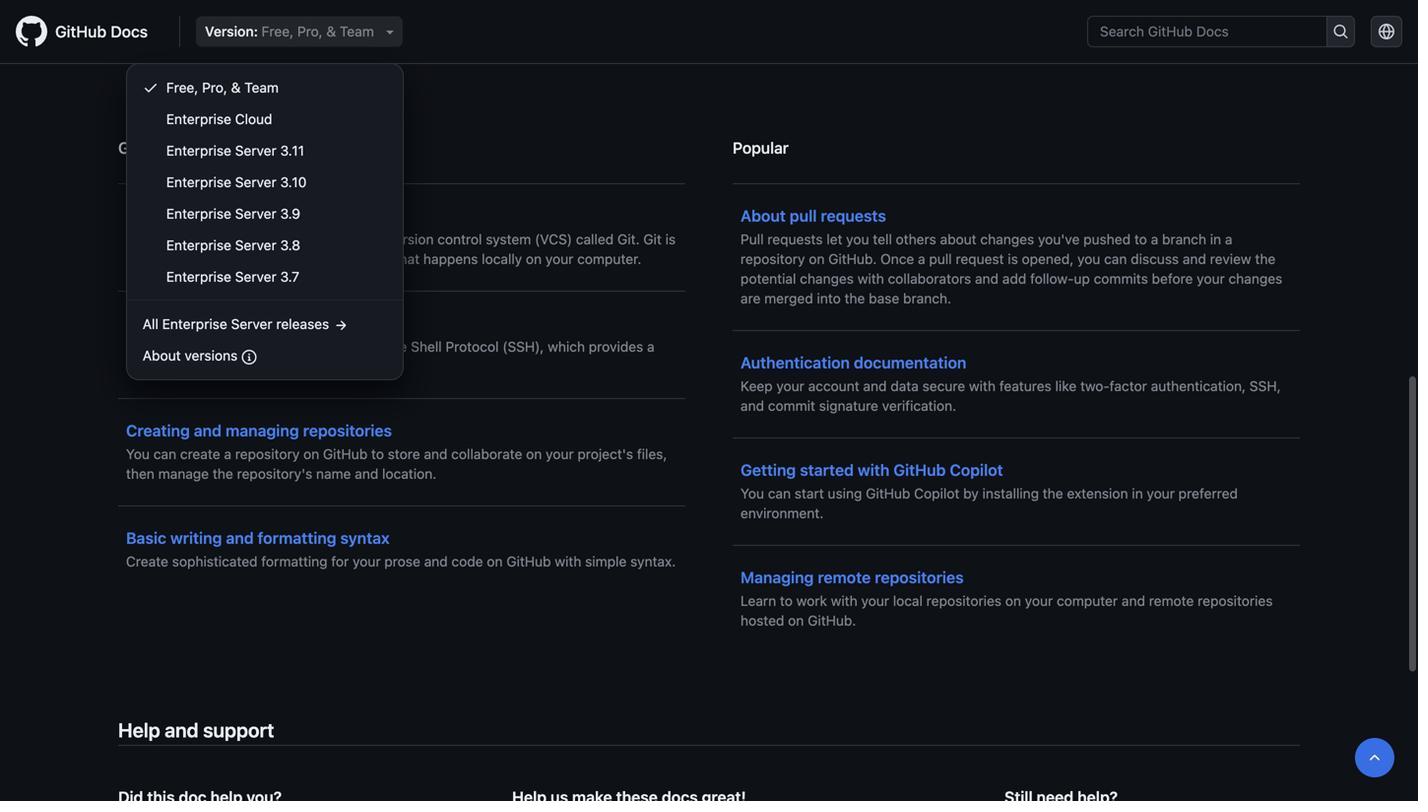 Task type: locate. For each thing, give the bounding box(es) containing it.
server for 3.7
[[235, 269, 277, 285]]

enterprise down getting started
[[166, 174, 231, 190]]

can inside creating and managing repositories you can create a repository on github to store and collaborate on your project's files, then manage the repository's name and location.
[[153, 446, 176, 462]]

0 vertical spatial using
[[300, 339, 335, 355]]

server for 3.11
[[235, 142, 277, 159]]

0 horizontal spatial pull
[[790, 207, 817, 225]]

0 horizontal spatial &
[[231, 79, 241, 96]]

server up the "about versions" link on the top of page
[[231, 316, 273, 332]]

2 horizontal spatial is
[[1008, 251, 1019, 267]]

enterprise server 3.10
[[166, 174, 307, 190]]

started for getting started
[[177, 139, 229, 157]]

and right help at the bottom left of page
[[165, 718, 199, 742]]

on right collaborate
[[526, 446, 542, 462]]

0 vertical spatial pull
[[790, 207, 817, 225]]

1 vertical spatial up
[[1074, 271, 1091, 287]]

repository's
[[237, 466, 313, 482]]

started down enterprise cloud
[[177, 139, 229, 157]]

a inside creating and managing repositories you can create a repository on github to store and collaborate on your project's files, then manage the repository's name and location.
[[224, 446, 232, 462]]

0 vertical spatial git
[[178, 207, 199, 225]]

0 horizontal spatial about
[[143, 347, 181, 364]]

free, right version: in the top left of the page
[[262, 23, 294, 39]]

contribute
[[118, 7, 186, 23]]

1 horizontal spatial up
[[1074, 271, 1091, 287]]

to up discuss
[[1135, 231, 1148, 247]]

3.7
[[280, 269, 300, 285]]

pro, inside menu
[[202, 79, 227, 96]]

pull
[[790, 207, 817, 225], [930, 251, 952, 267]]

1 horizontal spatial pro,
[[297, 23, 323, 39]]

github.
[[829, 251, 877, 267], [808, 613, 857, 629]]

to left store
[[371, 446, 384, 462]]

3.9
[[280, 205, 300, 222]]

help
[[118, 718, 160, 742]]

enterprise
[[166, 111, 231, 127], [166, 142, 231, 159], [166, 174, 231, 190], [166, 205, 231, 222], [166, 237, 231, 253], [166, 269, 231, 285], [162, 316, 227, 332]]

1 horizontal spatial about
[[741, 207, 786, 225]]

1 vertical spatial getting
[[741, 461, 796, 480]]

pushed
[[1084, 231, 1131, 247]]

you down all
[[126, 339, 150, 355]]

is
[[270, 231, 280, 247], [666, 231, 676, 247], [1008, 251, 1019, 267]]

search image
[[1334, 24, 1350, 39]]

server down enterprise server 3.9 'link'
[[235, 237, 277, 253]]

github left the 'contribute'
[[55, 22, 107, 41]]

enterprise server 3.7 link
[[135, 261, 395, 293]]

your inside getting started with github copilot you can start using github copilot by installing the extension in your preferred environment.
[[1147, 485, 1175, 502]]

github inside set up git at the heart of github is an open-source version control system (vcs) called git. git is responsible for everything github-related that happens locally on your computer.
[[221, 231, 266, 247]]

1 vertical spatial started
[[800, 461, 854, 480]]

(vcs)
[[535, 231, 573, 247]]

pro, up free, pro, & team link
[[297, 23, 323, 39]]

about inside menu
[[143, 347, 181, 364]]

1 vertical spatial pro,
[[202, 79, 227, 96]]

0 horizontal spatial team
[[245, 79, 279, 96]]

you right let on the right top of page
[[847, 231, 870, 247]]

about for pull
[[741, 207, 786, 225]]

you
[[847, 231, 870, 247], [1078, 251, 1101, 267]]

in
[[1211, 231, 1222, 247], [1132, 485, 1144, 502]]

a
[[1152, 231, 1159, 247], [1226, 231, 1233, 247], [918, 251, 926, 267], [647, 339, 655, 355], [224, 446, 232, 462]]

you down pushed
[[1078, 251, 1101, 267]]

remote right computer
[[1150, 593, 1195, 609]]

1 vertical spatial formatting
[[261, 553, 328, 570]]

1 horizontal spatial getting
[[741, 461, 796, 480]]

can
[[1105, 251, 1128, 267], [153, 339, 176, 355], [153, 446, 176, 462], [768, 485, 791, 502]]

in up review
[[1211, 231, 1222, 247]]

started inside getting started with github copilot you can start using github copilot by installing the extension in your preferred environment.
[[800, 461, 854, 480]]

can down creating
[[153, 446, 176, 462]]

menu
[[127, 64, 403, 379]]

secure up verification.
[[923, 378, 966, 394]]

up left commits
[[1074, 271, 1091, 287]]

changes up request
[[981, 231, 1035, 247]]

enterprise for enterprise server 3.9
[[166, 205, 231, 222]]

your down review
[[1197, 271, 1226, 287]]

support
[[203, 718, 274, 742]]

0 horizontal spatial in
[[1132, 485, 1144, 502]]

then
[[126, 466, 155, 482]]

your left local
[[862, 593, 890, 609]]

on down (vcs)
[[526, 251, 542, 267]]

verification.
[[883, 398, 957, 414]]

github
[[206, 7, 251, 23], [55, 22, 107, 41], [221, 231, 266, 247], [235, 314, 287, 333], [252, 339, 297, 355], [323, 446, 368, 462], [894, 461, 946, 480], [866, 485, 911, 502], [507, 553, 551, 570]]

hosted
[[741, 613, 785, 629]]

0 horizontal spatial up
[[155, 207, 174, 225]]

formatting left syntax
[[258, 529, 337, 548]]

2 vertical spatial you
[[741, 485, 765, 502]]

the down the create
[[213, 466, 233, 482]]

1 vertical spatial in
[[1132, 485, 1144, 502]]

github docs link
[[16, 16, 164, 47]]

0 horizontal spatial repository
[[235, 446, 300, 462]]

getting down check image
[[118, 139, 173, 157]]

is left 3.8
[[270, 231, 280, 247]]

secure inside connecting to github with ssh you can connect to github using the secure shell protocol (ssh), which provides a secure channel over an unsecured network.
[[126, 358, 169, 375]]

1 vertical spatial github.
[[808, 613, 857, 629]]

remote up work
[[818, 568, 871, 587]]

local
[[894, 593, 923, 609]]

3.10
[[280, 174, 307, 190]]

and
[[1183, 251, 1207, 267], [976, 271, 999, 287], [864, 378, 887, 394], [741, 398, 765, 414], [194, 421, 222, 440], [424, 446, 448, 462], [355, 466, 379, 482], [226, 529, 254, 548], [424, 553, 448, 570], [1122, 593, 1146, 609], [165, 718, 199, 742]]

0 vertical spatial remote
[[818, 568, 871, 587]]

a up review
[[1226, 231, 1233, 247]]

1 vertical spatial using
[[828, 485, 863, 502]]

team up enterprise cloud link
[[245, 79, 279, 96]]

changes down review
[[1229, 271, 1283, 287]]

github up everything
[[221, 231, 266, 247]]

1 vertical spatial you
[[126, 446, 150, 462]]

using
[[300, 339, 335, 355], [828, 485, 863, 502]]

of
[[205, 231, 218, 247]]

create
[[180, 446, 220, 462]]

0 vertical spatial repository
[[741, 251, 806, 267]]

computer.
[[578, 251, 642, 267]]

1 horizontal spatial started
[[800, 461, 854, 480]]

github up the "about versions" link on the top of page
[[235, 314, 287, 333]]

basic
[[126, 529, 166, 548]]

0 vertical spatial in
[[1211, 231, 1222, 247]]

connecting to github with ssh you can connect to github using the secure shell protocol (ssh), which provides a secure channel over an unsecured network.
[[126, 314, 655, 375]]

0 vertical spatial started
[[177, 139, 229, 157]]

to inside managing remote repositories learn to work with your local repositories on your computer and remote repositories hosted on github.
[[780, 593, 793, 609]]

free, pro, & team
[[166, 79, 279, 96]]

0 horizontal spatial using
[[300, 339, 335, 355]]

1 vertical spatial team
[[245, 79, 279, 96]]

project's
[[578, 446, 634, 462]]

1 vertical spatial an
[[258, 358, 273, 375]]

the inside connecting to github with ssh you can connect to github using the secure shell protocol (ssh), which provides a secure channel over an unsecured network.
[[339, 339, 359, 355]]

pull up collaborators
[[930, 251, 952, 267]]

your down (vcs)
[[546, 251, 574, 267]]

you've
[[1039, 231, 1080, 247]]

on inside 'about pull requests pull requests let you tell others about changes you've pushed to a branch in a repository on github. once a pull request is opened, you can discuss and review the potential changes with collaborators and add follow-up commits before your changes are merged into the base branch.'
[[809, 251, 825, 267]]

copilot left by
[[915, 485, 960, 502]]

enterprise server 3.8 link
[[135, 230, 395, 261]]

features
[[1000, 378, 1052, 394]]

1 horizontal spatial secure
[[923, 378, 966, 394]]

you inside connecting to github with ssh you can connect to github using the secure shell protocol (ssh), which provides a secure channel over an unsecured network.
[[126, 339, 150, 355]]

1 horizontal spatial you
[[1078, 251, 1101, 267]]

about down "connecting" on the top left
[[143, 347, 181, 364]]

0 horizontal spatial an
[[258, 358, 273, 375]]

git.
[[618, 231, 640, 247]]

like
[[1056, 378, 1077, 394]]

collaborate
[[452, 446, 523, 462]]

0 horizontal spatial remote
[[818, 568, 871, 587]]

can inside getting started with github copilot you can start using github copilot by installing the extension in your preferred environment.
[[768, 485, 791, 502]]

enterprise up getting started
[[166, 111, 231, 127]]

prose
[[385, 553, 421, 570]]

0 vertical spatial you
[[847, 231, 870, 247]]

channel
[[173, 358, 223, 375]]

that
[[395, 251, 420, 267]]

server down enterprise server 3.11 'link'
[[235, 174, 277, 190]]

1 horizontal spatial free,
[[262, 23, 294, 39]]

1 vertical spatial git
[[644, 231, 662, 247]]

review
[[1211, 251, 1252, 267]]

0 horizontal spatial you
[[847, 231, 870, 247]]

locally
[[482, 251, 522, 267]]

0 horizontal spatial is
[[270, 231, 280, 247]]

docs up free, pro, & team link
[[254, 7, 287, 23]]

using inside getting started with github copilot you can start using github copilot by installing the extension in your preferred environment.
[[828, 485, 863, 502]]

changes
[[981, 231, 1035, 247], [800, 271, 854, 287], [1229, 271, 1283, 287]]

with inside getting started with github copilot you can start using github copilot by installing the extension in your preferred environment.
[[858, 461, 890, 480]]

with right work
[[831, 593, 858, 609]]

others
[[896, 231, 937, 247]]

team inside menu
[[245, 79, 279, 96]]

1 horizontal spatial in
[[1211, 231, 1222, 247]]

1 vertical spatial secure
[[923, 378, 966, 394]]

using up the unsecured
[[300, 339, 335, 355]]

formatting right the sophisticated
[[261, 553, 328, 570]]

syntax
[[340, 529, 390, 548]]

an down the 3.9
[[284, 231, 299, 247]]

& left triangle down icon
[[327, 23, 336, 39]]

None search field
[[1088, 16, 1356, 47]]

can up commits
[[1105, 251, 1128, 267]]

getting inside getting started with github copilot you can start using github copilot by installing the extension in your preferred environment.
[[741, 461, 796, 480]]

0 horizontal spatial free,
[[166, 79, 198, 96]]

0 vertical spatial for
[[203, 251, 221, 267]]

github down releases
[[252, 339, 297, 355]]

for down syntax
[[331, 553, 349, 570]]

2 horizontal spatial changes
[[1229, 271, 1283, 287]]

can down "connecting" on the top left
[[153, 339, 176, 355]]

commits
[[1094, 271, 1149, 287]]

you inside getting started with github copilot you can start using github copilot by installing the extension in your preferred environment.
[[741, 485, 765, 502]]

your down syntax
[[353, 553, 381, 570]]

branch.
[[904, 290, 952, 307]]

repository inside creating and managing repositories you can create a repository on github to store and collaborate on your project's files, then manage the repository's name and location.
[[235, 446, 300, 462]]

0 vertical spatial getting
[[118, 139, 173, 157]]

team left triangle down icon
[[340, 23, 374, 39]]

to
[[190, 7, 202, 23], [1135, 231, 1148, 247], [216, 314, 231, 333], [236, 339, 248, 355], [371, 446, 384, 462], [780, 593, 793, 609]]

the right "at"
[[143, 231, 164, 247]]

requests left let on the right top of page
[[768, 231, 823, 247]]

to down managing
[[780, 593, 793, 609]]

with inside connecting to github with ssh you can connect to github using the secure shell protocol (ssh), which provides a secure channel over an unsecured network.
[[291, 314, 323, 333]]

enterprise server 3.11 link
[[135, 135, 395, 167]]

start
[[795, 485, 824, 502]]

the right 'installing'
[[1043, 485, 1064, 502]]

for inside set up git at the heart of github is an open-source version control system (vcs) called git. git is responsible for everything github-related that happens locally on your computer.
[[203, 251, 221, 267]]

1 vertical spatial requests
[[768, 231, 823, 247]]

server inside 'link'
[[235, 237, 277, 253]]

repository up potential
[[741, 251, 806, 267]]

0 horizontal spatial getting
[[118, 139, 173, 157]]

help and support
[[118, 718, 274, 742]]

on right code
[[487, 553, 503, 570]]

enterprise up enterprise server 3.7
[[166, 237, 231, 253]]

a right provides on the top of the page
[[647, 339, 655, 355]]

1 vertical spatial repository
[[235, 446, 300, 462]]

docs up check image
[[111, 22, 148, 41]]

with left ssh on the left top of page
[[291, 314, 323, 333]]

an right "over" in the left of the page
[[258, 358, 273, 375]]

tooltip
[[1356, 738, 1395, 777]]

enterprise inside 'link'
[[166, 237, 231, 253]]

you up environment.
[[741, 485, 765, 502]]

1 horizontal spatial for
[[331, 553, 349, 570]]

triangle down image
[[382, 24, 398, 39]]

1 horizontal spatial an
[[284, 231, 299, 247]]

getting
[[118, 139, 173, 157], [741, 461, 796, 480]]

getting up environment.
[[741, 461, 796, 480]]

0 horizontal spatial pro,
[[202, 79, 227, 96]]

0 vertical spatial team
[[340, 23, 374, 39]]

on left computer
[[1006, 593, 1022, 609]]

0 horizontal spatial secure
[[126, 358, 169, 375]]

0 horizontal spatial git
[[178, 207, 199, 225]]

the down ssh on the left top of page
[[339, 339, 359, 355]]

1 vertical spatial for
[[331, 553, 349, 570]]

on down work
[[789, 613, 804, 629]]

an inside set up git at the heart of github is an open-source version control system (vcs) called git. git is responsible for everything github-related that happens locally on your computer.
[[284, 231, 299, 247]]

1 vertical spatial &
[[231, 79, 241, 96]]

repository inside 'about pull requests pull requests let you tell others about changes you've pushed to a branch in a repository on github. once a pull request is opened, you can discuss and review the potential changes with collaborators and add follow-up commits before your changes are merged into the base branch.'
[[741, 251, 806, 267]]

about inside 'about pull requests pull requests let you tell others about changes you've pushed to a branch in a repository on github. once a pull request is opened, you can discuss and review the potential changes with collaborators and add follow-up commits before your changes are merged into the base branch.'
[[741, 207, 786, 225]]

0 vertical spatial github.
[[829, 251, 877, 267]]

(ssh),
[[503, 339, 544, 355]]

github inside basic writing and formatting syntax create sophisticated formatting for your prose and code on github with simple syntax.
[[507, 553, 551, 570]]

pull up potential
[[790, 207, 817, 225]]

1 horizontal spatial &
[[327, 23, 336, 39]]

everything
[[225, 251, 292, 267]]

0 horizontal spatial docs
[[111, 22, 148, 41]]

0 vertical spatial about
[[741, 207, 786, 225]]

about up pull
[[741, 207, 786, 225]]

free, pro, & team link
[[135, 72, 395, 103]]

0 horizontal spatial for
[[203, 251, 221, 267]]

on up name
[[304, 446, 319, 462]]

server for 3.9
[[235, 205, 277, 222]]

0 vertical spatial an
[[284, 231, 299, 247]]

on inside set up git at the heart of github is an open-source version control system (vcs) called git. git is responsible for everything github-related that happens locally on your computer.
[[526, 251, 542, 267]]

github right start
[[866, 485, 911, 502]]

0 horizontal spatial started
[[177, 139, 229, 157]]

about versions
[[143, 347, 238, 364]]

your up commit
[[777, 378, 805, 394]]

&
[[327, 23, 336, 39], [231, 79, 241, 96]]

1 vertical spatial free,
[[166, 79, 198, 96]]

system
[[486, 231, 531, 247]]

you for getting
[[741, 485, 765, 502]]

and down request
[[976, 271, 999, 287]]

0 vertical spatial formatting
[[258, 529, 337, 548]]

using right start
[[828, 485, 863, 502]]

your left preferred on the right bottom of page
[[1147, 485, 1175, 502]]

server for 3.8
[[235, 237, 277, 253]]

git up heart
[[178, 207, 199, 225]]

github. down work
[[808, 613, 857, 629]]

with left simple
[[555, 553, 582, 570]]

the inside getting started with github copilot you can start using github copilot by installing the extension in your preferred environment.
[[1043, 485, 1064, 502]]

1 horizontal spatial pull
[[930, 251, 952, 267]]

environment.
[[741, 505, 824, 521]]

with left features
[[970, 378, 996, 394]]

getting for getting started with github copilot you can start using github copilot by installing the extension in your preferred environment.
[[741, 461, 796, 480]]

0 vertical spatial you
[[126, 339, 150, 355]]

and up the sophisticated
[[226, 529, 254, 548]]

writing
[[170, 529, 222, 548]]

1 horizontal spatial using
[[828, 485, 863, 502]]

simple
[[585, 553, 627, 570]]

1 vertical spatial about
[[143, 347, 181, 364]]

work
[[797, 593, 828, 609]]

github docs
[[55, 22, 148, 41]]

started up start
[[800, 461, 854, 480]]

for
[[203, 251, 221, 267], [331, 553, 349, 570]]

0 vertical spatial secure
[[126, 358, 169, 375]]

with up the base in the right of the page
[[858, 271, 885, 287]]

0 vertical spatial requests
[[821, 207, 887, 225]]

source
[[341, 231, 384, 247]]

enterprise for enterprise server 3.10
[[166, 174, 231, 190]]

follow-
[[1031, 271, 1075, 287]]

with inside authentication documentation keep your account and data secure with features like two-factor authentication, ssh, and commit signature verification.
[[970, 378, 996, 394]]

is inside 'about pull requests pull requests let you tell others about changes you've pushed to a branch in a repository on github. once a pull request is opened, you can discuss and review the potential changes with collaborators and add follow-up commits before your changes are merged into the base branch.'
[[1008, 251, 1019, 267]]

server down enterprise server 3.10 link
[[235, 205, 277, 222]]

is right git.
[[666, 231, 676, 247]]

git
[[178, 207, 199, 225], [644, 231, 662, 247]]

1 vertical spatial remote
[[1150, 593, 1195, 609]]

0 vertical spatial &
[[327, 23, 336, 39]]

merged
[[765, 290, 814, 307]]

managing
[[741, 568, 814, 587]]

0 vertical spatial up
[[155, 207, 174, 225]]

to inside 'about pull requests pull requests let you tell others about changes you've pushed to a branch in a repository on github. once a pull request is opened, you can discuss and review the potential changes with collaborators and add follow-up commits before your changes are merged into the base branch.'
[[1135, 231, 1148, 247]]

1 horizontal spatial repository
[[741, 251, 806, 267]]

secure down all
[[126, 358, 169, 375]]

enterprise cloud
[[166, 111, 273, 127]]

in right extension
[[1132, 485, 1144, 502]]

github. inside managing remote repositories learn to work with your local repositories on your computer and remote repositories hosted on github.
[[808, 613, 857, 629]]

you up then
[[126, 446, 150, 462]]

up right set
[[155, 207, 174, 225]]

connect
[[180, 339, 232, 355]]

about pull requests pull requests let you tell others about changes you've pushed to a branch in a repository on github. once a pull request is opened, you can discuss and review the potential changes with collaborators and add follow-up commits before your changes are merged into the base branch.
[[741, 207, 1283, 307]]

git right git.
[[644, 231, 662, 247]]

syntax.
[[631, 553, 676, 570]]

using inside connecting to github with ssh you can connect to github using the secure shell protocol (ssh), which provides a secure channel over an unsecured network.
[[300, 339, 335, 355]]

on
[[526, 251, 542, 267], [809, 251, 825, 267], [304, 446, 319, 462], [526, 446, 542, 462], [487, 553, 503, 570], [1006, 593, 1022, 609], [789, 613, 804, 629]]

github up free, pro, & team
[[206, 7, 251, 23]]

1 horizontal spatial remote
[[1150, 593, 1195, 609]]



Task type: describe. For each thing, give the bounding box(es) containing it.
request
[[956, 251, 1005, 267]]

your inside basic writing and formatting syntax create sophisticated formatting for your prose and code on github with simple syntax.
[[353, 553, 381, 570]]

the inside creating and managing repositories you can create a repository on github to store and collaborate on your project's files, then manage the repository's name and location.
[[213, 466, 233, 482]]

enterprise for enterprise server 3.11
[[166, 142, 231, 159]]

branch
[[1163, 231, 1207, 247]]

files,
[[637, 446, 667, 462]]

a down others
[[918, 251, 926, 267]]

you for connecting
[[126, 339, 150, 355]]

contribute to github docs link
[[118, 7, 287, 23]]

which
[[548, 339, 585, 355]]

to left version: in the top left of the page
[[190, 7, 202, 23]]

enterprise server 3.8
[[166, 237, 301, 253]]

commit
[[768, 398, 816, 414]]

tell
[[873, 231, 893, 247]]

check image
[[143, 80, 158, 96]]

with inside managing remote repositories learn to work with your local repositories on your computer and remote repositories hosted on github.
[[831, 593, 858, 609]]

factor
[[1110, 378, 1148, 394]]

pull
[[741, 231, 764, 247]]

enterprise for enterprise cloud
[[166, 111, 231, 127]]

1 vertical spatial copilot
[[915, 485, 960, 502]]

in inside getting started with github copilot you can start using github copilot by installing the extension in your preferred environment.
[[1132, 485, 1144, 502]]

an inside connecting to github with ssh you can connect to github using the secure shell protocol (ssh), which provides a secure channel over an unsecured network.
[[258, 358, 273, 375]]

versions
[[185, 347, 238, 364]]

over
[[226, 358, 254, 375]]

authentication documentation keep your account and data secure with features like two-factor authentication, ssh, and commit signature verification.
[[741, 353, 1282, 414]]

control
[[438, 231, 482, 247]]

1 horizontal spatial changes
[[981, 231, 1035, 247]]

cloud
[[235, 111, 273, 127]]

1 horizontal spatial git
[[644, 231, 662, 247]]

a up discuss
[[1152, 231, 1159, 247]]

a inside connecting to github with ssh you can connect to github using the secure shell protocol (ssh), which provides a secure channel over an unsecured network.
[[647, 339, 655, 355]]

and left code
[[424, 553, 448, 570]]

your inside 'about pull requests pull requests let you tell others about changes you've pushed to a branch in a repository on github. once a pull request is opened, you can discuss and review the potential changes with collaborators and add follow-up commits before your changes are merged into the base branch.'
[[1197, 271, 1226, 287]]

about versions link
[[135, 340, 395, 371]]

started for getting started with github copilot you can start using github copilot by installing the extension in your preferred environment.
[[800, 461, 854, 480]]

you inside creating and managing repositories you can create a repository on github to store and collaborate on your project's files, then manage the repository's name and location.
[[126, 446, 150, 462]]

with inside basic writing and formatting syntax create sophisticated formatting for your prose and code on github with simple syntax.
[[555, 553, 582, 570]]

related
[[347, 251, 391, 267]]

authentication,
[[1152, 378, 1247, 394]]

version: free, pro, & team
[[205, 23, 374, 39]]

enterprise for enterprise server 3.7
[[166, 269, 231, 285]]

and right store
[[424, 446, 448, 462]]

free, inside menu
[[166, 79, 198, 96]]

in inside 'about pull requests pull requests let you tell others about changes you've pushed to a branch in a repository on github. once a pull request is opened, you can discuss and review the potential changes with collaborators and add follow-up commits before your changes are merged into the base branch.'
[[1211, 231, 1222, 247]]

two-
[[1081, 378, 1110, 394]]

and up the create
[[194, 421, 222, 440]]

into
[[817, 290, 841, 307]]

version
[[388, 231, 434, 247]]

with inside 'about pull requests pull requests let you tell others about changes you've pushed to a branch in a repository on github. once a pull request is opened, you can discuss and review the potential changes with collaborators and add follow-up commits before your changes are merged into the base branch.'
[[858, 271, 885, 287]]

getting started with github copilot you can start using github copilot by installing the extension in your preferred environment.
[[741, 461, 1239, 521]]

about for versions
[[143, 347, 181, 364]]

1 horizontal spatial is
[[666, 231, 676, 247]]

managing
[[226, 421, 299, 440]]

before
[[1152, 271, 1194, 287]]

your inside creating and managing repositories you can create a repository on github to store and collaborate on your project's files, then manage the repository's name and location.
[[546, 446, 574, 462]]

your inside authentication documentation keep your account and data secure with features like two-factor authentication, ssh, and commit signature verification.
[[777, 378, 805, 394]]

select language: current language is english image
[[1379, 24, 1395, 39]]

manage
[[158, 466, 209, 482]]

1 horizontal spatial docs
[[254, 7, 287, 23]]

and right name
[[355, 466, 379, 482]]

provides
[[589, 339, 644, 355]]

to up "over" in the left of the page
[[236, 339, 248, 355]]

scroll to top image
[[1368, 750, 1383, 766]]

to inside creating and managing repositories you can create a repository on github to store and collaborate on your project's files, then manage the repository's name and location.
[[371, 446, 384, 462]]

can inside 'about pull requests pull requests let you tell others about changes you've pushed to a branch in a repository on github. once a pull request is opened, you can discuss and review the potential changes with collaborators and add follow-up commits before your changes are merged into the base branch.'
[[1105, 251, 1128, 267]]

base
[[869, 290, 900, 307]]

secure inside authentication documentation keep your account and data secure with features like two-factor authentication, ssh, and commit signature verification.
[[923, 378, 966, 394]]

unsecured
[[277, 358, 344, 375]]

learn
[[741, 593, 777, 609]]

1 horizontal spatial team
[[340, 23, 374, 39]]

heart
[[168, 231, 201, 247]]

enterprise server 3.11
[[166, 142, 304, 159]]

documentation
[[854, 353, 967, 372]]

preferred
[[1179, 485, 1239, 502]]

1 vertical spatial you
[[1078, 251, 1101, 267]]

0 vertical spatial copilot
[[950, 461, 1004, 480]]

ssh
[[327, 314, 359, 333]]

set up git at the heart of github is an open-source version control system (vcs) called git. git is responsible for everything github-related that happens locally on your computer.
[[126, 207, 676, 267]]

managing remote repositories learn to work with your local repositories on your computer and remote repositories hosted on github.
[[741, 568, 1274, 629]]

server for 3.10
[[235, 174, 277, 190]]

signature
[[820, 398, 879, 414]]

and inside managing remote repositories learn to work with your local repositories on your computer and remote repositories hosted on github.
[[1122, 593, 1146, 609]]

protocol
[[446, 339, 499, 355]]

basic writing and formatting syntax create sophisticated formatting for your prose and code on github with simple syntax.
[[126, 529, 676, 570]]

Search GitHub Docs search field
[[1089, 17, 1327, 46]]

github-
[[296, 251, 347, 267]]

by
[[964, 485, 979, 502]]

connecting
[[126, 314, 212, 333]]

version:
[[205, 23, 258, 39]]

1 vertical spatial pull
[[930, 251, 952, 267]]

contribute to github docs
[[118, 7, 287, 23]]

creating and managing repositories you can create a repository on github to store and collaborate on your project's files, then manage the repository's name and location.
[[126, 421, 667, 482]]

open-
[[303, 231, 341, 247]]

location.
[[382, 466, 437, 482]]

the inside set up git at the heart of github is an open-source version control system (vcs) called git. git is responsible for everything github-related that happens locally on your computer.
[[143, 231, 164, 247]]

all enterprise server releases
[[143, 316, 329, 332]]

installing
[[983, 485, 1040, 502]]

enterprise server 3.9
[[166, 205, 300, 222]]

0 vertical spatial free,
[[262, 23, 294, 39]]

the right review
[[1256, 251, 1276, 267]]

can inside connecting to github with ssh you can connect to github using the secure shell protocol (ssh), which provides a secure channel over an unsecured network.
[[153, 339, 176, 355]]

and down branch
[[1183, 251, 1207, 267]]

for inside basic writing and formatting syntax create sophisticated formatting for your prose and code on github with simple syntax.
[[331, 553, 349, 570]]

data
[[891, 378, 919, 394]]

opened,
[[1022, 251, 1074, 267]]

your left computer
[[1025, 593, 1054, 609]]

getting for getting started
[[118, 139, 173, 157]]

on inside basic writing and formatting syntax create sophisticated formatting for your prose and code on github with simple syntax.
[[487, 553, 503, 570]]

code
[[452, 553, 483, 570]]

authentication
[[741, 353, 850, 372]]

and left "data"
[[864, 378, 887, 394]]

about
[[941, 231, 977, 247]]

enterprise for enterprise server 3.8
[[166, 237, 231, 253]]

shell
[[411, 339, 442, 355]]

create
[[126, 553, 168, 570]]

& inside menu
[[231, 79, 241, 96]]

up inside set up git at the heart of github is an open-source version control system (vcs) called git. git is responsible for everything github-related that happens locally on your computer.
[[155, 207, 174, 225]]

collaborators
[[888, 271, 972, 287]]

0 horizontal spatial changes
[[800, 271, 854, 287]]

called
[[576, 231, 614, 247]]

add
[[1003, 271, 1027, 287]]

keep
[[741, 378, 773, 394]]

your inside set up git at the heart of github is an open-source version control system (vcs) called git. git is responsible for everything github-related that happens locally on your computer.
[[546, 251, 574, 267]]

enterprise up connect
[[162, 316, 227, 332]]

to up connect
[[216, 314, 231, 333]]

github. inside 'about pull requests pull requests let you tell others about changes you've pushed to a branch in a repository on github. once a pull request is opened, you can discuss and review the potential changes with collaborators and add follow-up commits before your changes are merged into the base branch.'
[[829, 251, 877, 267]]

and down keep
[[741, 398, 765, 414]]

up inside 'about pull requests pull requests let you tell others about changes you've pushed to a branch in a repository on github. once a pull request is opened, you can discuss and review the potential changes with collaborators and add follow-up commits before your changes are merged into the base branch.'
[[1074, 271, 1091, 287]]

store
[[388, 446, 420, 462]]

0 vertical spatial pro,
[[297, 23, 323, 39]]

menu containing free, pro, & team
[[127, 64, 403, 379]]

github down verification.
[[894, 461, 946, 480]]

responsible
[[126, 251, 200, 267]]

github inside creating and managing repositories you can create a repository on github to store and collaborate on your project's files, then manage the repository's name and location.
[[323, 446, 368, 462]]

the right into
[[845, 290, 866, 307]]

enterprise cloud link
[[135, 103, 395, 135]]

repositories inside creating and managing repositories you can create a repository on github to store and collaborate on your project's files, then manage the repository's name and location.
[[303, 421, 392, 440]]



Task type: vqa. For each thing, say whether or not it's contained in the screenshot.
Docs to the right
yes



